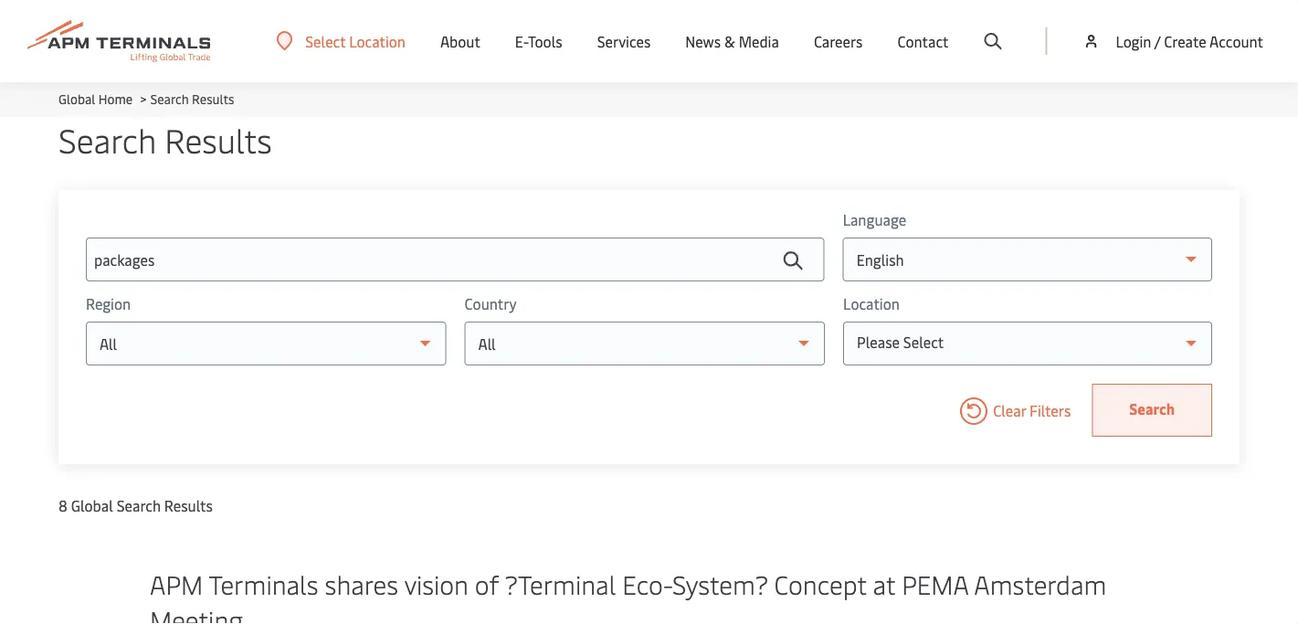 Task type: describe. For each thing, give the bounding box(es) containing it.
news & media button
[[686, 0, 779, 82]]

contact
[[898, 31, 949, 51]]

clear
[[993, 400, 1026, 420]]

services
[[597, 31, 651, 51]]

>
[[140, 90, 147, 107]]

filters
[[1030, 400, 1071, 420]]

country
[[465, 294, 517, 313]]

0 vertical spatial results
[[192, 90, 234, 107]]

login
[[1116, 31, 1152, 51]]

news & media
[[686, 31, 779, 51]]

terminals
[[209, 566, 318, 601]]

login / create account
[[1116, 31, 1264, 51]]

&
[[724, 31, 735, 51]]

vision
[[404, 566, 468, 601]]

tools
[[528, 31, 562, 51]]

at
[[873, 566, 895, 601]]

meeting
[[150, 602, 243, 624]]

select location button
[[276, 31, 406, 51]]

system?
[[673, 566, 768, 601]]

1 vertical spatial select
[[903, 332, 944, 351]]

clear filters
[[993, 400, 1071, 420]]

eco-
[[622, 566, 673, 601]]

select inside "button"
[[305, 31, 346, 51]]

1 vertical spatial results
[[165, 117, 272, 162]]

login / create account link
[[1082, 0, 1264, 82]]

2 vertical spatial search
[[117, 496, 161, 515]]

Search query input text field
[[86, 238, 825, 281]]

shares
[[325, 566, 398, 601]]

search results
[[58, 117, 272, 162]]

news
[[686, 31, 721, 51]]

of
[[475, 566, 499, 601]]

/
[[1155, 31, 1161, 51]]

amsterdam
[[974, 566, 1106, 601]]

about button
[[440, 0, 480, 82]]

contact button
[[898, 0, 949, 82]]

1 vertical spatial location
[[843, 294, 900, 313]]

concept
[[774, 566, 867, 601]]

apm
[[150, 566, 203, 601]]

clear filters button
[[955, 384, 1071, 437]]

pema
[[902, 566, 969, 601]]

careers button
[[814, 0, 863, 82]]

8
[[58, 496, 67, 515]]

1 vertical spatial search
[[58, 117, 156, 162]]

media
[[739, 31, 779, 51]]



Task type: vqa. For each thing, say whether or not it's contained in the screenshot.
the 2023
no



Task type: locate. For each thing, give the bounding box(es) containing it.
account
[[1210, 31, 1264, 51]]

global home > search results
[[58, 90, 234, 107]]

please select
[[857, 332, 944, 351]]

location inside "button"
[[349, 31, 406, 51]]

search right > on the top
[[150, 90, 189, 107]]

region
[[86, 294, 131, 313]]

2 vertical spatial results
[[164, 496, 213, 515]]

home
[[98, 90, 133, 107]]

e-tools button
[[515, 0, 562, 82]]

location
[[349, 31, 406, 51], [843, 294, 900, 313]]

location left about
[[349, 31, 406, 51]]

results
[[192, 90, 234, 107], [165, 117, 272, 162], [164, 496, 213, 515]]

results up apm
[[164, 496, 213, 515]]

search down home
[[58, 117, 156, 162]]

global right 8 at bottom left
[[71, 496, 113, 515]]

select
[[305, 31, 346, 51], [903, 332, 944, 351]]

search
[[150, 90, 189, 107], [58, 117, 156, 162], [117, 496, 161, 515]]

0 horizontal spatial location
[[349, 31, 406, 51]]

e-tools
[[515, 31, 562, 51]]

e-
[[515, 31, 528, 51]]

0 vertical spatial global
[[58, 90, 95, 107]]

0 vertical spatial search
[[150, 90, 189, 107]]

0 vertical spatial location
[[349, 31, 406, 51]]

global home link
[[58, 90, 133, 107]]

results up "search results"
[[192, 90, 234, 107]]

global
[[58, 90, 95, 107], [71, 496, 113, 515]]

location up "please"
[[843, 294, 900, 313]]

select location
[[305, 31, 406, 51]]

create
[[1164, 31, 1207, 51]]

1 vertical spatial global
[[71, 496, 113, 515]]

results down the global home > search results
[[165, 117, 272, 162]]

language
[[843, 210, 906, 229]]

8  global search results
[[58, 496, 213, 515]]

careers
[[814, 31, 863, 51]]

0 vertical spatial select
[[305, 31, 346, 51]]

services button
[[597, 0, 651, 82]]

apm terminals shares vision of ?terminal eco-system? concept at pema amsterdam meeting
[[150, 566, 1106, 624]]

0 horizontal spatial select
[[305, 31, 346, 51]]

about
[[440, 31, 480, 51]]

1 horizontal spatial location
[[843, 294, 900, 313]]

global left home
[[58, 90, 95, 107]]

1 horizontal spatial select
[[903, 332, 944, 351]]

?terminal
[[505, 566, 616, 601]]

search right 8 at bottom left
[[117, 496, 161, 515]]

please
[[857, 332, 900, 351]]



